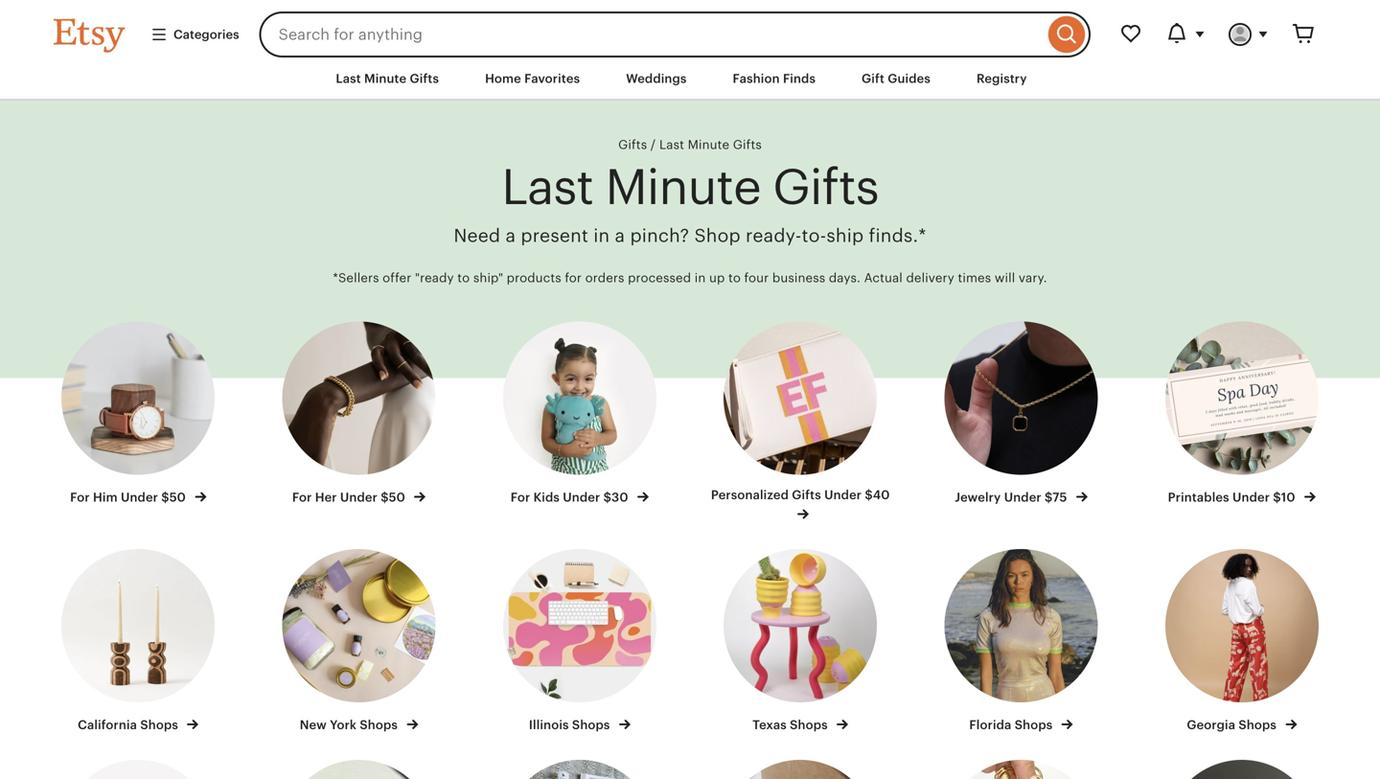 Task type: locate. For each thing, give the bounding box(es) containing it.
3 shops from the left
[[572, 718, 610, 733]]

gifts right personalized
[[792, 488, 822, 502]]

personalized
[[711, 488, 789, 502]]

1 for from the left
[[70, 490, 90, 505]]

2 a from the left
[[615, 225, 625, 246]]

gifts left home
[[410, 71, 439, 86]]

for inside 'link'
[[70, 490, 90, 505]]

1 $50 from the left
[[161, 490, 186, 505]]

1 horizontal spatial $50
[[381, 490, 405, 505]]

fashion finds link
[[719, 61, 830, 96]]

1 horizontal spatial a
[[615, 225, 625, 246]]

registry
[[977, 71, 1027, 86]]

$50 for for her under $50
[[381, 490, 405, 505]]

finds
[[783, 71, 816, 86]]

2 horizontal spatial last
[[660, 138, 685, 152]]

1 vertical spatial last
[[660, 138, 685, 152]]

1 to from the left
[[458, 271, 470, 285]]

a
[[506, 225, 516, 246], [615, 225, 625, 246]]

0 horizontal spatial last
[[336, 71, 361, 86]]

georgia shops
[[1187, 718, 1280, 733]]

under right him
[[121, 490, 158, 505]]

under left $30
[[563, 490, 601, 505]]

shops inside georgia shops "link"
[[1239, 718, 1277, 733]]

$50
[[161, 490, 186, 505], [381, 490, 405, 505]]

texas shops link
[[708, 550, 894, 734]]

for
[[70, 490, 90, 505], [292, 490, 312, 505], [511, 490, 531, 505]]

$50 right him
[[161, 490, 186, 505]]

shops for florida
[[1015, 718, 1053, 733]]

$50 for for him under $50
[[161, 490, 186, 505]]

for left kids
[[511, 490, 531, 505]]

a left pinch?
[[615, 225, 625, 246]]

under inside printables under $10 link
[[1233, 490, 1271, 505]]

fashion
[[733, 71, 780, 86]]

0 vertical spatial last
[[336, 71, 361, 86]]

home
[[485, 71, 521, 86]]

2 to from the left
[[729, 271, 741, 285]]

new
[[300, 718, 327, 733]]

in
[[594, 225, 610, 246], [695, 271, 706, 285]]

under right 'her'
[[340, 490, 378, 505]]

shops for california
[[140, 718, 178, 733]]

1 horizontal spatial for
[[292, 490, 312, 505]]

under
[[825, 488, 862, 502], [121, 490, 158, 505], [340, 490, 378, 505], [563, 490, 601, 505], [1005, 490, 1042, 505], [1233, 490, 1271, 505]]

in up orders
[[594, 225, 610, 246]]

shop
[[695, 225, 741, 246]]

california shops
[[78, 718, 181, 733]]

shops right georgia
[[1239, 718, 1277, 733]]

$50 right 'her'
[[381, 490, 405, 505]]

gifts link
[[619, 138, 647, 152]]

florida shops link
[[928, 550, 1115, 734]]

shops inside the california shops link
[[140, 718, 178, 733]]

0 vertical spatial minute
[[364, 71, 407, 86]]

shops right york
[[360, 718, 398, 733]]

under for kids
[[563, 490, 601, 505]]

menu bar containing last minute gifts
[[19, 58, 1362, 101]]

under for him
[[121, 490, 158, 505]]

shops inside florida shops link
[[1015, 718, 1053, 733]]

$75
[[1045, 490, 1068, 505]]

0 horizontal spatial to
[[458, 271, 470, 285]]

orders
[[586, 271, 625, 285]]

2 shops from the left
[[360, 718, 398, 733]]

texas
[[753, 718, 787, 733]]

gift guides
[[862, 71, 931, 86]]

under inside for him under $50 'link'
[[121, 490, 158, 505]]

shops right texas
[[790, 718, 828, 733]]

1 shops from the left
[[140, 718, 178, 733]]

for her under $50 link
[[266, 321, 452, 506]]

None search field
[[259, 12, 1091, 58]]

for kids under $30 link
[[487, 321, 673, 506]]

0 horizontal spatial for
[[70, 490, 90, 505]]

up
[[709, 271, 725, 285]]

last inside menu bar
[[336, 71, 361, 86]]

ship
[[827, 225, 864, 246]]

a right need
[[506, 225, 516, 246]]

under inside personalized gifts under $40 link
[[825, 488, 862, 502]]

*sellers
[[333, 271, 379, 285]]

under inside for her under $50 link
[[340, 490, 378, 505]]

Search for anything text field
[[259, 12, 1044, 58]]

new york shops link
[[266, 550, 452, 734]]

shops for illinois
[[572, 718, 610, 733]]

jewelry
[[955, 490, 1001, 505]]

to left ship" at the left of page
[[458, 271, 470, 285]]

1 vertical spatial last minute gifts
[[660, 138, 762, 152]]

for her under $50
[[292, 490, 409, 505]]

gifts up to-
[[773, 159, 879, 215]]

3 for from the left
[[511, 490, 531, 505]]

offer
[[383, 271, 412, 285]]

shops inside the texas shops link
[[790, 718, 828, 733]]

jewelry under $75
[[955, 490, 1071, 505]]

to right up
[[729, 271, 741, 285]]

illinois shops link
[[487, 550, 673, 734]]

shops right california
[[140, 718, 178, 733]]

menu bar
[[19, 58, 1362, 101]]

last
[[336, 71, 361, 86], [660, 138, 685, 152], [502, 159, 594, 215]]

0 horizontal spatial a
[[506, 225, 516, 246]]

minute
[[364, 71, 407, 86], [688, 138, 730, 152], [606, 159, 761, 215]]

gifts down fashion
[[733, 138, 762, 152]]

under left $40
[[825, 488, 862, 502]]

florida
[[970, 718, 1012, 733]]

for left him
[[70, 490, 90, 505]]

for him under $50 link
[[45, 321, 231, 506]]

actual
[[864, 271, 903, 285]]

california shops link
[[45, 550, 231, 734]]

shops for texas
[[790, 718, 828, 733]]

shops right the illinois on the bottom left of page
[[572, 718, 610, 733]]

6 shops from the left
[[1239, 718, 1277, 733]]

0 horizontal spatial $50
[[161, 490, 186, 505]]

4 shops from the left
[[790, 718, 828, 733]]

shops
[[140, 718, 178, 733], [360, 718, 398, 733], [572, 718, 610, 733], [790, 718, 828, 733], [1015, 718, 1053, 733], [1239, 718, 1277, 733]]

under inside "for kids under $30" link
[[563, 490, 601, 505]]

0 vertical spatial in
[[594, 225, 610, 246]]

under left $75
[[1005, 490, 1042, 505]]

delivery
[[907, 271, 955, 285]]

to
[[458, 271, 470, 285], [729, 271, 741, 285]]

under for her
[[340, 490, 378, 505]]

1 horizontal spatial to
[[729, 271, 741, 285]]

2 horizontal spatial for
[[511, 490, 531, 505]]

1 horizontal spatial in
[[695, 271, 706, 285]]

shops for georgia
[[1239, 718, 1277, 733]]

2 for from the left
[[292, 490, 312, 505]]

four
[[745, 271, 769, 285]]

gifts inside personalized gifts under $40 link
[[792, 488, 822, 502]]

shops inside illinois shops link
[[572, 718, 610, 733]]

categories banner
[[19, 0, 1362, 58]]

home favorites
[[485, 71, 580, 86]]

last minute gifts link
[[322, 61, 454, 96]]

$50 inside 'link'
[[161, 490, 186, 505]]

2 vertical spatial minute
[[606, 159, 761, 215]]

$10
[[1274, 490, 1296, 505]]

present
[[521, 225, 589, 246]]

1 horizontal spatial last
[[502, 159, 594, 215]]

last minute gifts
[[336, 71, 439, 86], [660, 138, 762, 152], [502, 159, 879, 215]]

5 shops from the left
[[1015, 718, 1053, 733]]

under left $10
[[1233, 490, 1271, 505]]

in left up
[[695, 271, 706, 285]]

shops right florida
[[1015, 718, 1053, 733]]

2 $50 from the left
[[381, 490, 405, 505]]

printables under $10 link
[[1149, 321, 1336, 506]]

york
[[330, 718, 357, 733]]

for left 'her'
[[292, 490, 312, 505]]

gifts
[[410, 71, 439, 86], [619, 138, 647, 152], [733, 138, 762, 152], [773, 159, 879, 215], [792, 488, 822, 502]]

days.
[[829, 271, 861, 285]]

personalized gifts under $40 link
[[708, 321, 894, 524]]



Task type: vqa. For each thing, say whether or not it's contained in the screenshot.
Him
yes



Task type: describe. For each thing, give the bounding box(es) containing it.
none search field inside categories banner
[[259, 12, 1091, 58]]

gifts inside last minute gifts link
[[410, 71, 439, 86]]

"ready
[[415, 271, 454, 285]]

ship"
[[474, 271, 504, 285]]

times
[[958, 271, 992, 285]]

ready-
[[746, 225, 802, 246]]

1 vertical spatial minute
[[688, 138, 730, 152]]

products
[[507, 271, 562, 285]]

need a present in a pinch? shop ready-to-ship finds.*
[[454, 225, 927, 246]]

gift guides link
[[848, 61, 945, 96]]

home favorites link
[[471, 61, 595, 96]]

florida shops
[[970, 718, 1056, 733]]

categories button
[[136, 17, 254, 52]]

for kids under $30
[[511, 490, 632, 505]]

new york shops
[[300, 718, 401, 733]]

under for gifts
[[825, 488, 862, 502]]

gifts down the weddings link
[[619, 138, 647, 152]]

texas shops
[[753, 718, 831, 733]]

kids
[[534, 490, 560, 505]]

under inside jewelry under $75 link
[[1005, 490, 1042, 505]]

gift
[[862, 71, 885, 86]]

need
[[454, 225, 501, 246]]

to-
[[802, 225, 827, 246]]

2 vertical spatial last minute gifts
[[502, 159, 879, 215]]

illinois shops
[[529, 718, 613, 733]]

favorites
[[525, 71, 580, 86]]

for for for her under $50
[[292, 490, 312, 505]]

registry link
[[963, 61, 1042, 96]]

for for for kids under $30
[[511, 490, 531, 505]]

processed
[[628, 271, 691, 285]]

printables under $10
[[1168, 490, 1299, 505]]

minute inside menu bar
[[364, 71, 407, 86]]

him
[[93, 490, 118, 505]]

0 horizontal spatial in
[[594, 225, 610, 246]]

shops inside new york shops link
[[360, 718, 398, 733]]

1 a from the left
[[506, 225, 516, 246]]

1 vertical spatial in
[[695, 271, 706, 285]]

0 vertical spatial last minute gifts
[[336, 71, 439, 86]]

$40
[[865, 488, 890, 502]]

$30
[[604, 490, 629, 505]]

for for for him under $50
[[70, 490, 90, 505]]

printables
[[1168, 490, 1230, 505]]

georgia
[[1187, 718, 1236, 733]]

california
[[78, 718, 137, 733]]

weddings link
[[612, 61, 701, 96]]

for
[[565, 271, 582, 285]]

will
[[995, 271, 1016, 285]]

georgia shops link
[[1149, 550, 1336, 734]]

for him under $50
[[70, 490, 189, 505]]

illinois
[[529, 718, 569, 733]]

jewelry under $75 link
[[928, 321, 1115, 506]]

fashion finds
[[733, 71, 816, 86]]

categories
[[174, 27, 239, 42]]

business
[[773, 271, 826, 285]]

guides
[[888, 71, 931, 86]]

her
[[315, 490, 337, 505]]

pinch?
[[630, 225, 690, 246]]

vary.
[[1019, 271, 1048, 285]]

finds.*
[[869, 225, 927, 246]]

2 vertical spatial last
[[502, 159, 594, 215]]

weddings
[[626, 71, 687, 86]]

*sellers offer "ready to ship" products for orders processed in up to four business days. actual delivery times will vary.
[[333, 271, 1048, 285]]

personalized gifts under $40
[[711, 488, 890, 502]]



